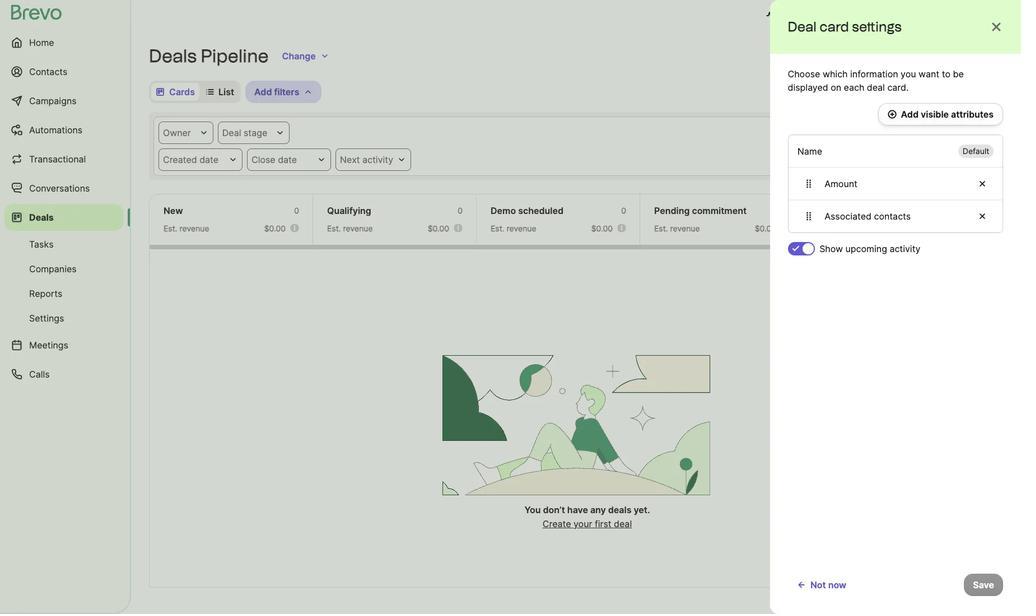 Task type: locate. For each thing, give the bounding box(es) containing it.
filters down add visible attributes
[[938, 127, 963, 138]]

$0.00 for pending commitment
[[755, 224, 777, 233]]

1 vertical spatial card
[[870, 86, 890, 98]]

deal for deal card
[[849, 86, 868, 98]]

4 revenue from the left
[[671, 224, 701, 233]]

date for created date
[[200, 154, 219, 165]]

deal card settings dialog
[[771, 0, 1022, 614]]

4 est. revenue from the left
[[655, 224, 701, 233]]

add filters
[[255, 86, 300, 98]]

new left the company at the top of page
[[937, 10, 956, 21]]

cards
[[169, 86, 195, 98]]

0 horizontal spatial deals
[[609, 505, 632, 516]]

0 horizontal spatial activity
[[363, 154, 394, 165]]

choose which information you want to be displayed on each deal card.
[[789, 68, 965, 93]]

deals link
[[4, 204, 123, 231]]

demo
[[491, 205, 516, 216]]

deal inside you don't have any deals yet. create your first deal
[[614, 519, 632, 530]]

list button
[[202, 83, 239, 101]]

2 revenue from the left
[[343, 224, 373, 233]]

est. revenue for qualifying
[[327, 224, 373, 233]]

3 $0.00 from the left
[[592, 224, 613, 233]]

0 vertical spatial new
[[937, 10, 956, 21]]

created date button
[[159, 149, 243, 171]]

0 horizontal spatial deals
[[29, 212, 54, 223]]

1 horizontal spatial deals
[[149, 45, 197, 67]]

2 horizontal spatial deal
[[977, 50, 995, 62]]

deal inside dialog
[[789, 18, 817, 35]]

2 vertical spatial deal
[[614, 519, 632, 530]]

amount
[[825, 178, 858, 189]]

create
[[945, 50, 974, 62], [543, 519, 572, 530]]

create inside button
[[945, 50, 974, 62]]

deal left the plan
[[789, 18, 817, 35]]

deals
[[149, 45, 197, 67], [29, 212, 54, 223]]

$0.00 for new
[[264, 224, 286, 233]]

1 0 from the left
[[294, 206, 299, 215]]

create inside you don't have any deals yet. create your first deal
[[543, 519, 572, 530]]

deal
[[789, 18, 817, 35], [849, 86, 868, 98], [222, 127, 241, 138]]

3 revenue from the left
[[507, 224, 537, 233]]

4 $0.00 from the left
[[755, 224, 777, 233]]

1 vertical spatial deal
[[868, 82, 886, 93]]

0 horizontal spatial deal
[[614, 519, 632, 530]]

revenue
[[180, 224, 209, 233], [343, 224, 373, 233], [507, 224, 537, 233], [671, 224, 701, 233], [834, 224, 864, 233]]

change button
[[273, 45, 338, 67]]

4 0 from the left
[[786, 206, 790, 215]]

0 vertical spatial deal
[[789, 18, 817, 35]]

filters for clear filters
[[938, 127, 963, 138]]

deal right on
[[849, 86, 868, 98]]

date inside popup button
[[200, 154, 219, 165]]

deals for deals
[[29, 212, 54, 223]]

0 vertical spatial create
[[945, 50, 974, 62]]

company
[[958, 10, 1000, 21]]

1 vertical spatial deals
[[29, 212, 54, 223]]

card inside deal card "button"
[[870, 86, 890, 98]]

1 horizontal spatial activity
[[890, 243, 921, 255]]

5 $0.00 from the left
[[919, 224, 941, 233]]

deals up you on the top right
[[899, 50, 922, 62]]

1 horizontal spatial card
[[870, 86, 890, 98]]

0 horizontal spatial create
[[543, 519, 572, 530]]

1 vertical spatial activity
[[890, 243, 921, 255]]

settings
[[29, 313, 64, 324]]

0 horizontal spatial deal
[[222, 127, 241, 138]]

deal inside choose which information you want to be displayed on each deal card.
[[868, 82, 886, 93]]

visible
[[922, 109, 950, 120]]

show
[[820, 243, 844, 255]]

3 est. from the left
[[491, 224, 505, 233]]

1 horizontal spatial deal
[[789, 18, 817, 35]]

0 horizontal spatial add
[[255, 86, 272, 98]]

1 horizontal spatial new
[[937, 10, 956, 21]]

deal down the company at the top of page
[[977, 50, 995, 62]]

default
[[963, 146, 990, 156]]

1 vertical spatial deals
[[609, 505, 632, 516]]

new down "created"
[[164, 205, 183, 216]]

deal inside button
[[977, 50, 995, 62]]

in negotiation
[[818, 205, 878, 216]]

calls link
[[4, 361, 123, 388]]

1 vertical spatial deal
[[849, 86, 868, 98]]

deals up tasks
[[29, 212, 54, 223]]

3 est. revenue from the left
[[491, 224, 537, 233]]

0 left the "pending"
[[622, 206, 627, 215]]

2 horizontal spatial deal
[[849, 86, 868, 98]]

2 vertical spatial deal
[[222, 127, 241, 138]]

deal stage button
[[218, 122, 290, 144]]

deals inside button
[[899, 50, 922, 62]]

add right list
[[255, 86, 272, 98]]

1 horizontal spatial filters
[[938, 127, 963, 138]]

deal card
[[849, 86, 890, 98]]

tasks
[[29, 239, 54, 250]]

filters
[[274, 86, 300, 98], [938, 127, 963, 138]]

have
[[568, 505, 589, 516]]

meetings
[[29, 340, 68, 351]]

deals right any
[[609, 505, 632, 516]]

1 date from the left
[[200, 154, 219, 165]]

add up clear
[[902, 109, 919, 120]]

$0.00 for qualifying
[[428, 224, 450, 233]]

associated contacts
[[825, 211, 912, 222]]

1 est. revenue from the left
[[164, 224, 209, 233]]

add for add visible attributes
[[902, 109, 919, 120]]

upcoming
[[846, 243, 888, 255]]

add inside deal card settings dialog
[[902, 109, 919, 120]]

0 horizontal spatial card
[[820, 18, 850, 35]]

$0.00
[[264, 224, 286, 233], [428, 224, 450, 233], [592, 224, 613, 233], [755, 224, 777, 233], [919, 224, 941, 233]]

2 est. from the left
[[327, 224, 341, 233]]

1 horizontal spatial date
[[278, 154, 297, 165]]

deal inside "button"
[[849, 86, 868, 98]]

0 horizontal spatial filters
[[274, 86, 300, 98]]

clear filters
[[913, 127, 963, 138]]

1 vertical spatial create
[[543, 519, 572, 530]]

next
[[340, 154, 360, 165]]

show upcoming activity
[[820, 243, 921, 255]]

save button
[[965, 574, 1004, 596]]

filters inside "button"
[[274, 86, 300, 98]]

0 vertical spatial deals
[[899, 50, 922, 62]]

2 est. revenue from the left
[[327, 224, 373, 233]]

0 left 'in'
[[786, 206, 790, 215]]

1 horizontal spatial deal
[[868, 82, 886, 93]]

transactional link
[[4, 146, 123, 173]]

import deals button
[[858, 45, 932, 67]]

0 horizontal spatial new
[[164, 205, 183, 216]]

est. for pending commitment
[[655, 224, 669, 233]]

0 vertical spatial deals
[[149, 45, 197, 67]]

est. for demo scheduled
[[491, 224, 505, 233]]

activity right next
[[363, 154, 394, 165]]

on
[[832, 82, 842, 93]]

and
[[810, 10, 826, 21]]

0 vertical spatial add
[[255, 86, 272, 98]]

0
[[294, 206, 299, 215], [458, 206, 463, 215], [622, 206, 627, 215], [786, 206, 790, 215]]

deals up cards 'button'
[[149, 45, 197, 67]]

card for deal card settings
[[820, 18, 850, 35]]

1 vertical spatial add
[[902, 109, 919, 120]]

deal down 'information'
[[868, 82, 886, 93]]

1 horizontal spatial deals
[[899, 50, 922, 62]]

first
[[595, 519, 612, 530]]

next activity
[[340, 154, 394, 165]]

0 horizontal spatial date
[[200, 154, 219, 165]]

1 vertical spatial new
[[164, 205, 183, 216]]

create down don't
[[543, 519, 572, 530]]

home link
[[4, 29, 123, 56]]

negotiation
[[829, 205, 878, 216]]

1 horizontal spatial create
[[945, 50, 974, 62]]

filters inside button
[[938, 127, 963, 138]]

amount button
[[789, 168, 1003, 200]]

any
[[591, 505, 606, 516]]

in
[[818, 205, 826, 216]]

est. revenue
[[164, 224, 209, 233], [327, 224, 373, 233], [491, 224, 537, 233], [655, 224, 701, 233], [818, 224, 864, 233]]

not
[[811, 580, 827, 591]]

deal inside popup button
[[222, 127, 241, 138]]

2 $0.00 from the left
[[428, 224, 450, 233]]

0 left "demo"
[[458, 206, 463, 215]]

reports link
[[4, 283, 123, 305]]

don't
[[544, 505, 566, 516]]

yet.
[[634, 505, 651, 516]]

add
[[255, 86, 272, 98], [902, 109, 919, 120]]

date right close
[[278, 154, 297, 165]]

deals inside you don't have any deals yet. create your first deal
[[609, 505, 632, 516]]

3 0 from the left
[[622, 206, 627, 215]]

card
[[820, 18, 850, 35], [870, 86, 890, 98]]

tasks link
[[4, 233, 123, 256]]

contacts
[[29, 66, 67, 77]]

deal right first
[[614, 519, 632, 530]]

0 vertical spatial activity
[[363, 154, 394, 165]]

2 0 from the left
[[458, 206, 463, 215]]

deal card button
[[825, 81, 899, 103]]

activity inside deal card settings dialog
[[890, 243, 921, 255]]

4 est. from the left
[[655, 224, 669, 233]]

1 vertical spatial filters
[[938, 127, 963, 138]]

choose
[[789, 68, 821, 80]]

1 $0.00 from the left
[[264, 224, 286, 233]]

0 for pending commitment
[[786, 206, 790, 215]]

filters down change
[[274, 86, 300, 98]]

create up be
[[945, 50, 974, 62]]

1 horizontal spatial add
[[902, 109, 919, 120]]

0 vertical spatial filters
[[274, 86, 300, 98]]

activity inside "next activity" popup button
[[363, 154, 394, 165]]

save
[[974, 580, 995, 591]]

commitment
[[693, 205, 747, 216]]

deals
[[899, 50, 922, 62], [609, 505, 632, 516]]

pending
[[655, 205, 690, 216]]

deal left stage
[[222, 127, 241, 138]]

0 vertical spatial deal
[[977, 50, 995, 62]]

pending commitment
[[655, 205, 747, 216]]

none checkbox inside deal card settings dialog
[[789, 242, 816, 256]]

create your first deal link
[[543, 519, 632, 530]]

activity down associated contacts button
[[890, 243, 921, 255]]

contacts link
[[4, 58, 123, 85]]

0 vertical spatial card
[[820, 18, 850, 35]]

you don't have any deals yet. create your first deal
[[525, 505, 651, 530]]

1 revenue from the left
[[180, 224, 209, 233]]

revenue
[[982, 224, 1014, 233]]

filters for add filters
[[274, 86, 300, 98]]

each
[[845, 82, 865, 93]]

1 est. from the left
[[164, 224, 178, 233]]

0 for new
[[294, 206, 299, 215]]

new inside "button"
[[937, 10, 956, 21]]

est. revenue for new
[[164, 224, 209, 233]]

2 date from the left
[[278, 154, 297, 165]]

date right "created"
[[200, 154, 219, 165]]

deals inside deals link
[[29, 212, 54, 223]]

None checkbox
[[789, 242, 816, 256]]

card inside deal card settings dialog
[[820, 18, 850, 35]]

date inside popup button
[[278, 154, 297, 165]]

new company button
[[914, 4, 1004, 27]]

created
[[163, 154, 197, 165]]

0 down close date popup button at left top
[[294, 206, 299, 215]]



Task type: vqa. For each thing, say whether or not it's contained in the screenshot.
Associated contacts button
yes



Task type: describe. For each thing, give the bounding box(es) containing it.
associated
[[825, 211, 872, 222]]

list
[[219, 86, 234, 98]]

displayed
[[789, 82, 829, 93]]

import
[[868, 50, 897, 62]]

revenue for qualifying
[[343, 224, 373, 233]]

add filters button
[[246, 81, 322, 103]]

new for new
[[164, 205, 183, 216]]

5 est. from the left
[[818, 224, 832, 233]]

owner
[[163, 127, 191, 138]]

associated contacts button
[[789, 200, 1003, 233]]

usage and plan button
[[758, 4, 856, 27]]

clear
[[913, 127, 936, 138]]

deals pipeline
[[149, 45, 269, 67]]

create deal button
[[936, 45, 1004, 67]]

deal stage
[[222, 127, 268, 138]]

pipeline
[[201, 45, 269, 67]]

automations link
[[4, 117, 123, 144]]

reports
[[29, 288, 62, 299]]

campaigns link
[[4, 87, 123, 114]]

next activity button
[[336, 149, 412, 171]]

clear filters button
[[904, 122, 972, 144]]

transactional
[[29, 154, 86, 165]]

revenue for pending commitment
[[671, 224, 701, 233]]

plan
[[828, 10, 847, 21]]

qualifying
[[327, 205, 372, 216]]

stage
[[244, 127, 268, 138]]

close date
[[252, 154, 297, 165]]

information
[[851, 68, 899, 80]]

which
[[824, 68, 849, 80]]

new for new company
[[937, 10, 956, 21]]

add for add filters
[[255, 86, 272, 98]]

settings link
[[4, 307, 123, 330]]

5 revenue from the left
[[834, 224, 864, 233]]

$0.00 for demo scheduled
[[592, 224, 613, 233]]

revenue for new
[[180, 224, 209, 233]]

import deals
[[868, 50, 922, 62]]

to
[[943, 68, 952, 80]]

conversations link
[[4, 175, 123, 202]]

you
[[525, 505, 541, 516]]

calls
[[29, 369, 50, 380]]

close
[[252, 154, 276, 165]]

0 for qualifying
[[458, 206, 463, 215]]

date for close date
[[278, 154, 297, 165]]

deals for deals pipeline
[[149, 45, 197, 67]]

contacts
[[875, 211, 912, 222]]

close date button
[[247, 149, 331, 171]]

meetings link
[[4, 332, 123, 359]]

est. for new
[[164, 224, 178, 233]]

deal for deal card settings
[[789, 18, 817, 35]]

add visible attributes
[[902, 109, 994, 120]]

sort
[[793, 86, 812, 98]]

0 for demo scheduled
[[622, 206, 627, 215]]

add visible attributes button
[[879, 103, 1004, 126]]

want
[[920, 68, 940, 80]]

conversations
[[29, 183, 90, 194]]

companies
[[29, 263, 77, 275]]

be
[[954, 68, 965, 80]]

5 est. revenue from the left
[[818, 224, 864, 233]]

revenue for demo scheduled
[[507, 224, 537, 233]]

deal card settings
[[789, 18, 903, 35]]

est. for qualifying
[[327, 224, 341, 233]]

settings
[[853, 18, 903, 35]]

deal for deal stage
[[222, 127, 241, 138]]

automations
[[29, 124, 83, 136]]

est. revenue for demo scheduled
[[491, 224, 537, 233]]

change
[[282, 50, 316, 62]]

campaigns
[[29, 95, 77, 107]]

not now button
[[789, 574, 856, 596]]

Name search field
[[903, 81, 1004, 103]]

new company
[[937, 10, 1000, 21]]

card for deal card
[[870, 86, 890, 98]]

usage and plan
[[780, 10, 847, 21]]

companies link
[[4, 258, 123, 280]]

attributes
[[952, 109, 994, 120]]

scheduled
[[519, 205, 564, 216]]

usage
[[780, 10, 808, 21]]

created date
[[163, 154, 219, 165]]

cards button
[[151, 83, 200, 101]]

now
[[829, 580, 847, 591]]

est. revenue for pending commitment
[[655, 224, 701, 233]]

owner button
[[159, 122, 213, 144]]

create deal
[[945, 50, 995, 62]]

sort button
[[771, 81, 821, 103]]

home
[[29, 37, 54, 48]]



